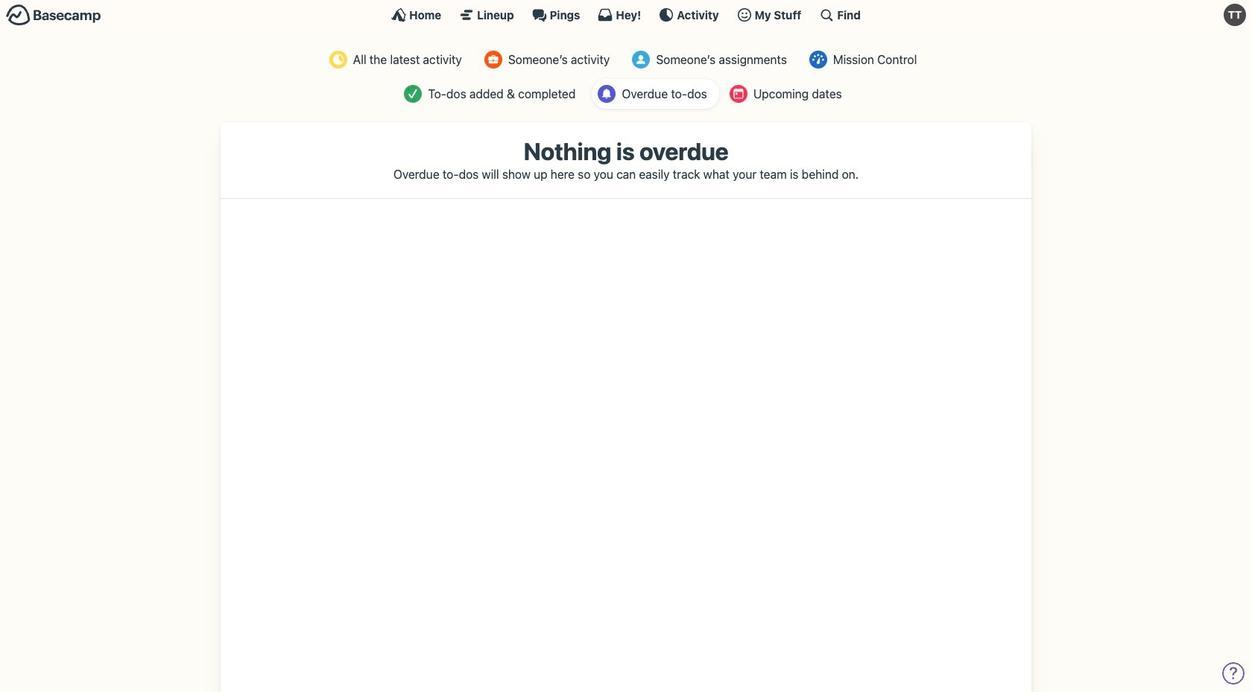 Task type: describe. For each thing, give the bounding box(es) containing it.
todo image
[[404, 85, 422, 103]]

activity report image
[[329, 51, 347, 69]]

reminder image
[[598, 85, 616, 103]]

main element
[[0, 0, 1253, 29]]

switch accounts image
[[6, 4, 101, 27]]

gauge image
[[810, 51, 827, 69]]

assignment image
[[632, 51, 650, 69]]



Task type: vqa. For each thing, say whether or not it's contained in the screenshot.
person report icon
yes



Task type: locate. For each thing, give the bounding box(es) containing it.
keyboard shortcut: ⌘ + / image
[[820, 7, 835, 22]]

terry turtle image
[[1224, 4, 1247, 26]]

event image
[[730, 85, 748, 103]]

person report image
[[484, 51, 502, 69]]



